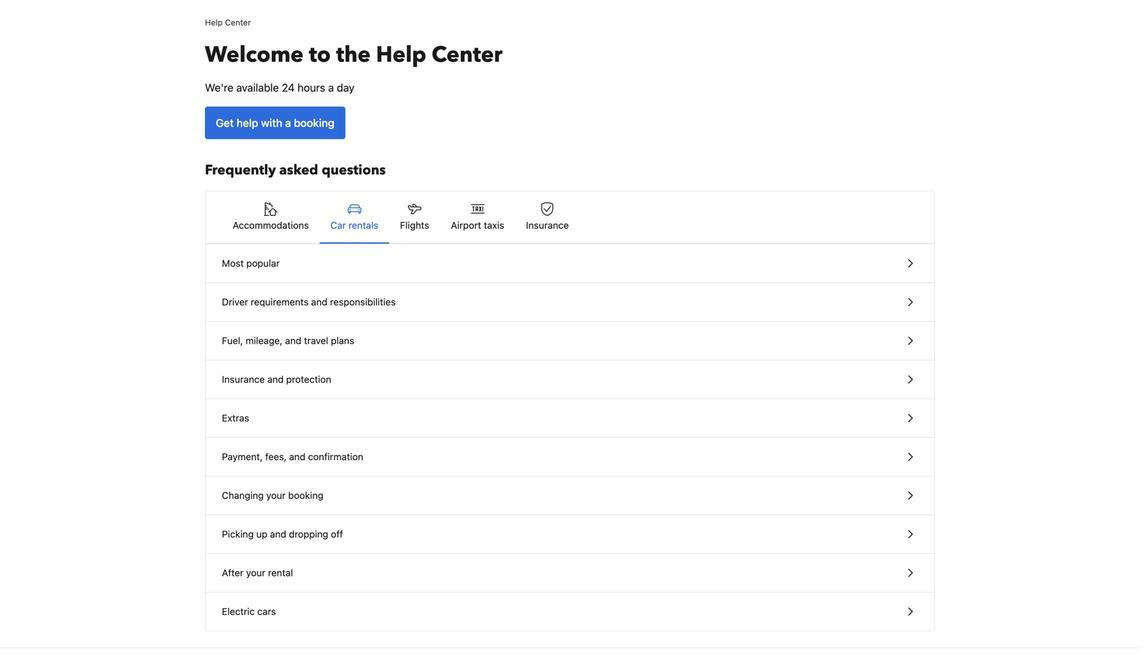 Task type: locate. For each thing, give the bounding box(es) containing it.
0 horizontal spatial help
[[205, 18, 223, 27]]

insurance inside "tab list"
[[526, 220, 569, 231]]

mileage,
[[246, 335, 283, 346]]

cars
[[257, 606, 276, 617]]

0 horizontal spatial your
[[246, 567, 266, 579]]

your inside changing your booking 'button'
[[266, 490, 286, 501]]

changing your booking button
[[206, 477, 935, 515]]

help
[[237, 116, 258, 129]]

fees,
[[265, 451, 287, 462]]

and right up
[[270, 529, 287, 540]]

and for requirements
[[311, 296, 328, 308]]

welcome to the help center
[[205, 40, 503, 70]]

your inside after your rental button
[[246, 567, 266, 579]]

tab list
[[206, 191, 935, 244]]

booking down hours
[[294, 116, 335, 129]]

help center
[[205, 18, 251, 27]]

after your rental
[[222, 567, 293, 579]]

day
[[337, 81, 355, 94]]

0 vertical spatial your
[[266, 490, 286, 501]]

off
[[331, 529, 343, 540]]

most popular button
[[206, 244, 935, 283]]

1 vertical spatial a
[[285, 116, 291, 129]]

your
[[266, 490, 286, 501], [246, 567, 266, 579]]

flights button
[[389, 191, 440, 243]]

0 vertical spatial help
[[205, 18, 223, 27]]

get
[[216, 116, 234, 129]]

picking up and dropping off button
[[206, 515, 935, 554]]

airport taxis
[[451, 220, 505, 231]]

and left the travel
[[285, 335, 302, 346]]

a
[[328, 81, 334, 94], [285, 116, 291, 129]]

a inside button
[[285, 116, 291, 129]]

payment, fees, and confirmation button
[[206, 438, 935, 477]]

1 horizontal spatial your
[[266, 490, 286, 501]]

1 horizontal spatial center
[[432, 40, 503, 70]]

questions
[[322, 161, 386, 180]]

1 vertical spatial center
[[432, 40, 503, 70]]

and right fees,
[[289, 451, 306, 462]]

0 horizontal spatial insurance
[[222, 374, 265, 385]]

and
[[311, 296, 328, 308], [285, 335, 302, 346], [267, 374, 284, 385], [289, 451, 306, 462], [270, 529, 287, 540]]

booking up dropping
[[288, 490, 324, 501]]

a right with
[[285, 116, 291, 129]]

available
[[236, 81, 279, 94]]

booking inside 'button'
[[288, 490, 324, 501]]

hours
[[298, 81, 326, 94]]

changing your booking
[[222, 490, 324, 501]]

a left day
[[328, 81, 334, 94]]

insurance up the most popular button
[[526, 220, 569, 231]]

changing
[[222, 490, 264, 501]]

0 vertical spatial a
[[328, 81, 334, 94]]

booking
[[294, 116, 335, 129], [288, 490, 324, 501]]

accommodations button
[[222, 191, 320, 243]]

insurance for insurance and protection
[[222, 374, 265, 385]]

help up welcome
[[205, 18, 223, 27]]

protection
[[286, 374, 331, 385]]

your right the after
[[246, 567, 266, 579]]

with
[[261, 116, 283, 129]]

help
[[205, 18, 223, 27], [376, 40, 427, 70]]

insurance
[[526, 220, 569, 231], [222, 374, 265, 385]]

1 vertical spatial booking
[[288, 490, 324, 501]]

insurance for insurance
[[526, 220, 569, 231]]

plans
[[331, 335, 355, 346]]

extras
[[222, 413, 249, 424]]

electric cars button
[[206, 593, 935, 631]]

1 horizontal spatial insurance
[[526, 220, 569, 231]]

0 vertical spatial insurance
[[526, 220, 569, 231]]

center
[[225, 18, 251, 27], [432, 40, 503, 70]]

0 horizontal spatial center
[[225, 18, 251, 27]]

0 horizontal spatial a
[[285, 116, 291, 129]]

popular
[[247, 258, 280, 269]]

accommodations
[[233, 220, 309, 231]]

fuel, mileage, and travel plans
[[222, 335, 355, 346]]

picking up and dropping off
[[222, 529, 343, 540]]

your for rental
[[246, 567, 266, 579]]

booking inside button
[[294, 116, 335, 129]]

insurance up extras
[[222, 374, 265, 385]]

and left protection
[[267, 374, 284, 385]]

1 horizontal spatial help
[[376, 40, 427, 70]]

1 vertical spatial insurance
[[222, 374, 265, 385]]

get help with a booking
[[216, 116, 335, 129]]

taxis
[[484, 220, 505, 231]]

24
[[282, 81, 295, 94]]

1 vertical spatial your
[[246, 567, 266, 579]]

0 vertical spatial booking
[[294, 116, 335, 129]]

and up the travel
[[311, 296, 328, 308]]

help right the
[[376, 40, 427, 70]]

to
[[309, 40, 331, 70]]

your right 'changing'
[[266, 490, 286, 501]]



Task type: vqa. For each thing, say whether or not it's contained in the screenshot.
Do
no



Task type: describe. For each thing, give the bounding box(es) containing it.
1 horizontal spatial a
[[328, 81, 334, 94]]

most
[[222, 258, 244, 269]]

driver
[[222, 296, 248, 308]]

insurance and protection
[[222, 374, 331, 385]]

fuel,
[[222, 335, 243, 346]]

0 vertical spatial center
[[225, 18, 251, 27]]

requirements
[[251, 296, 309, 308]]

tab list containing accommodations
[[206, 191, 935, 244]]

the
[[336, 40, 371, 70]]

welcome
[[205, 40, 304, 70]]

fuel, mileage, and travel plans button
[[206, 322, 935, 361]]

rentals
[[349, 220, 379, 231]]

and for fees,
[[289, 451, 306, 462]]

electric
[[222, 606, 255, 617]]

insurance and protection button
[[206, 361, 935, 399]]

1 vertical spatial help
[[376, 40, 427, 70]]

car rentals button
[[320, 191, 389, 243]]

travel
[[304, 335, 328, 346]]

flights
[[400, 220, 429, 231]]

car
[[331, 220, 346, 231]]

after
[[222, 567, 244, 579]]

dropping
[[289, 529, 328, 540]]

we're
[[205, 81, 234, 94]]

insurance button
[[515, 191, 580, 243]]

and for mileage,
[[285, 335, 302, 346]]

most popular
[[222, 258, 280, 269]]

electric cars
[[222, 606, 276, 617]]

after your rental button
[[206, 554, 935, 593]]

driver requirements and responsibilities
[[222, 296, 396, 308]]

your for booking
[[266, 490, 286, 501]]

confirmation
[[308, 451, 363, 462]]

responsibilities
[[330, 296, 396, 308]]

rental
[[268, 567, 293, 579]]

picking
[[222, 529, 254, 540]]

payment,
[[222, 451, 263, 462]]

frequently
[[205, 161, 276, 180]]

we're available 24 hours a day
[[205, 81, 355, 94]]

get help with a booking button
[[205, 107, 346, 139]]

frequently asked questions
[[205, 161, 386, 180]]

up
[[256, 529, 268, 540]]

and for up
[[270, 529, 287, 540]]

payment, fees, and confirmation
[[222, 451, 363, 462]]

car rentals
[[331, 220, 379, 231]]

airport
[[451, 220, 482, 231]]

asked
[[279, 161, 318, 180]]

airport taxis button
[[440, 191, 515, 243]]

driver requirements and responsibilities button
[[206, 283, 935, 322]]

extras button
[[206, 399, 935, 438]]



